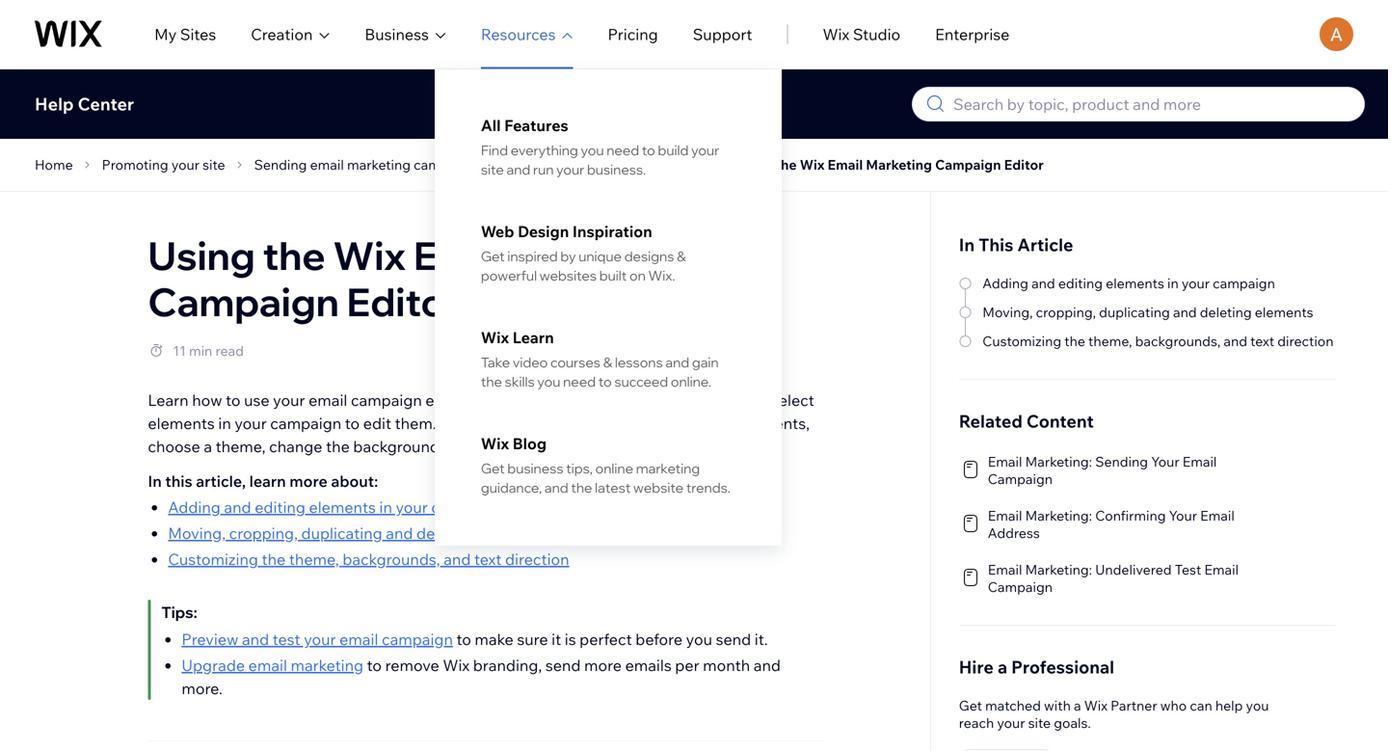 Task type: locate. For each thing, give the bounding box(es) containing it.
0 vertical spatial backgrounds,
[[1136, 333, 1221, 350]]

most
[[567, 391, 603, 410]]

more
[[290, 472, 328, 491], [584, 656, 622, 675]]

by
[[561, 248, 576, 265]]

site down find
[[481, 161, 504, 178]]

get up 'guidance,'
[[481, 460, 505, 477]]

and
[[507, 161, 531, 178], [1032, 275, 1056, 292], [1174, 304, 1197, 321], [1224, 333, 1248, 350], [666, 354, 690, 371], [451, 437, 478, 456], [545, 479, 569, 496], [224, 498, 251, 517], [386, 524, 413, 543], [444, 550, 471, 569], [242, 630, 269, 649], [754, 656, 781, 675]]

0 vertical spatial sending
[[254, 156, 307, 173]]

marketing: for undelivered
[[1026, 561, 1093, 578]]

0 vertical spatial text
[[1251, 333, 1275, 350]]

& right designs
[[677, 248, 686, 265]]

help center link
[[35, 93, 134, 115]]

marketing: down content
[[1026, 453, 1093, 470]]

backgrounds, down moving, cropping, duplicating and deleting elements
[[1136, 333, 1221, 350]]

1 vertical spatial in
[[218, 414, 231, 433]]

0 horizontal spatial direction
[[505, 550, 569, 569]]

cropping,
[[1036, 304, 1096, 321], [229, 524, 298, 543]]

customizing inside in this article, learn more about: adding and editing elements in your campaign moving, cropping, duplicating and deleting elements customizing the theme, backgrounds, and text direction
[[168, 550, 258, 569]]

in this article
[[959, 234, 1074, 256]]

0 vertical spatial need
[[607, 142, 639, 159]]

send down it
[[546, 656, 581, 675]]

cropping, down adding and editing elements in your campaign
[[1036, 304, 1096, 321]]

profile image image
[[1320, 17, 1354, 51]]

0 horizontal spatial send
[[546, 656, 581, 675]]

site down with
[[1029, 715, 1051, 731]]

campaigns for creating your email campaigns
[[637, 156, 706, 173]]

and inside wix blog get business tips, online marketing guidance, and the latest website trends.
[[545, 479, 569, 496]]

wix
[[823, 25, 850, 44], [800, 156, 825, 173], [333, 231, 406, 280], [481, 328, 509, 347], [481, 434, 509, 453], [443, 656, 470, 675], [1085, 697, 1108, 714]]

adding
[[983, 275, 1029, 292], [168, 498, 221, 517]]

business button
[[365, 23, 446, 46]]

0 vertical spatial using the wix email marketing campaign editor
[[735, 156, 1044, 173]]

direction
[[1278, 333, 1334, 350], [505, 550, 569, 569]]

more. down side
[[481, 437, 522, 456]]

1 horizontal spatial more
[[584, 656, 622, 675]]

site right promoting
[[203, 156, 225, 173]]

1 horizontal spatial adding
[[983, 275, 1029, 292]]

enterprise
[[936, 25, 1010, 44]]

who
[[1161, 697, 1187, 714]]

using up min
[[148, 231, 255, 280]]

1 horizontal spatial sending
[[1096, 453, 1149, 470]]

marketing
[[866, 156, 932, 173], [522, 231, 713, 280]]

and down 'business'
[[545, 479, 569, 496]]

0 horizontal spatial &
[[603, 354, 613, 371]]

1 vertical spatial deleting
[[417, 524, 476, 543]]

customizing
[[983, 333, 1062, 350], [168, 550, 258, 569]]

2 vertical spatial marketing:
[[1026, 561, 1093, 578]]

guidance,
[[481, 479, 542, 496]]

1 vertical spatial on
[[569, 414, 587, 433]]

and down "from"
[[451, 437, 478, 456]]

theme, down moving, cropping, duplicating and deleting elements
[[1089, 333, 1133, 350]]

1 vertical spatial get
[[481, 460, 505, 477]]

0 horizontal spatial campaigns
[[414, 156, 483, 173]]

1 vertical spatial moving,
[[168, 524, 226, 543]]

1 vertical spatial more
[[584, 656, 622, 675]]

them.
[[395, 414, 436, 433]]

2 campaigns from the left
[[637, 156, 706, 173]]

duplicating down adding and editing elements in your campaign
[[1099, 304, 1171, 321]]

& down wix learn link
[[603, 354, 613, 371]]

need inside wix learn take video courses & lessons and gain the skills you need to succeed online.
[[563, 373, 596, 390]]

campaigns for sending email marketing campaigns
[[414, 156, 483, 173]]

0 vertical spatial direction
[[1278, 333, 1334, 350]]

your for sending
[[1152, 453, 1180, 470]]

moving, down in this article
[[983, 304, 1033, 321]]

and down moving, cropping, duplicating and deleting elements
[[1224, 333, 1248, 350]]

backgrounds, down moving, cropping, duplicating and deleting elements link
[[343, 550, 440, 569]]

0 horizontal spatial moving,
[[168, 524, 226, 543]]

0 vertical spatial your
[[1152, 453, 1180, 470]]

and inside wix learn take video courses & lessons and gain the skills you need to succeed online.
[[666, 354, 690, 371]]

on down designs
[[630, 267, 646, 284]]

your inside the 'get matched with a wix partner who can help you reach your site goals.'
[[997, 715, 1026, 731]]

editing
[[1059, 275, 1103, 292], [255, 498, 306, 517]]

1 vertical spatial a
[[998, 656, 1008, 678]]

can inside learn how to use your email campaign editor to create the most engaging newsletters. select elements in your campaign to edit them. from the side bar on the left, you can add elements, choose a theme, change the backgrounds and more.
[[679, 414, 705, 433]]

a right "choose"
[[204, 437, 212, 456]]

1 vertical spatial your
[[1169, 507, 1198, 524]]

newsletters.
[[679, 391, 765, 410]]

0 horizontal spatial in
[[148, 472, 162, 491]]

0 vertical spatial send
[[716, 630, 751, 649]]

can inside the 'get matched with a wix partner who can help you reach your site goals.'
[[1190, 697, 1213, 714]]

marketing: down the address
[[1026, 561, 1093, 578]]

duplicating inside in this article, learn more about: adding and editing elements in your campaign moving, cropping, duplicating and deleting elements customizing the theme, backgrounds, and text direction
[[301, 524, 383, 543]]

11 min read
[[173, 342, 244, 359]]

a right 'hire'
[[998, 656, 1008, 678]]

you right help
[[1246, 697, 1269, 714]]

customizing up related content
[[983, 333, 1062, 350]]

theme, up article,
[[216, 437, 266, 456]]

learn up video
[[513, 328, 554, 347]]

0 horizontal spatial in
[[218, 414, 231, 433]]

1 vertical spatial more.
[[182, 679, 223, 698]]

campaign up the address
[[988, 471, 1053, 487]]

campaigns
[[414, 156, 483, 173], [637, 156, 706, 173]]

1 vertical spatial editor
[[347, 277, 461, 326]]

it
[[552, 630, 561, 649]]

in down how
[[218, 414, 231, 433]]

0 vertical spatial moving,
[[983, 304, 1033, 321]]

1 horizontal spatial backgrounds,
[[1136, 333, 1221, 350]]

theme, down moving, cropping, duplicating and deleting elements link
[[289, 550, 339, 569]]

more. down upgrade
[[182, 679, 223, 698]]

1 horizontal spatial using
[[735, 156, 773, 173]]

deleting up customizing the theme, backgrounds, and text direction link
[[417, 524, 476, 543]]

reach
[[959, 715, 994, 731]]

branding,
[[473, 656, 542, 675]]

need inside all features find everything you need to build your site and run your business.
[[607, 142, 639, 159]]

customizing up tips:
[[168, 550, 258, 569]]

to left use
[[226, 391, 241, 410]]

elements inside learn how to use your email campaign editor to create the most engaging newsletters. select elements in your campaign to edit them. from the side bar on the left, you can add elements, choose a theme, change the backgrounds and more.
[[148, 414, 215, 433]]

0 horizontal spatial deleting
[[417, 524, 476, 543]]

unique
[[579, 248, 622, 265]]

business.
[[587, 161, 646, 178]]

1 horizontal spatial editor
[[1004, 156, 1044, 173]]

email marketing: undelivered test email campaign link
[[959, 559, 1245, 596]]

moving, down this
[[168, 524, 226, 543]]

2 horizontal spatial site
[[1029, 715, 1051, 731]]

0 horizontal spatial marketing
[[522, 231, 713, 280]]

how
[[192, 391, 222, 410]]

campaign down the address
[[988, 579, 1053, 595]]

bar
[[542, 414, 566, 433]]

1 vertical spatial text
[[474, 550, 502, 569]]

1 horizontal spatial site
[[481, 161, 504, 178]]

your inside email marketing: sending your email campaign
[[1152, 453, 1180, 470]]

2 marketing: from the top
[[1026, 507, 1093, 524]]

0 vertical spatial on
[[630, 267, 646, 284]]

2 vertical spatial theme,
[[289, 550, 339, 569]]

0 horizontal spatial adding
[[168, 498, 221, 517]]

my
[[154, 25, 177, 44]]

marketing for upgrade email marketing
[[291, 656, 364, 675]]

0 vertical spatial duplicating
[[1099, 304, 1171, 321]]

0 vertical spatial cropping,
[[1036, 304, 1096, 321]]

more down change at the left bottom
[[290, 472, 328, 491]]

moving,
[[983, 304, 1033, 321], [168, 524, 226, 543]]

in
[[1168, 275, 1179, 292], [218, 414, 231, 433], [379, 498, 392, 517]]

editing down article
[[1059, 275, 1103, 292]]

need up business.
[[607, 142, 639, 159]]

campaign inside using the wix email marketing campaign editor
[[148, 277, 339, 326]]

& inside wix learn take video courses & lessons and gain the skills you need to succeed online.
[[603, 354, 613, 371]]

0 vertical spatial marketing
[[347, 156, 411, 173]]

marketing: inside email marketing: confirming your email address
[[1026, 507, 1093, 524]]

elements
[[1106, 275, 1165, 292], [1255, 304, 1314, 321], [148, 414, 215, 433], [309, 498, 376, 517], [480, 524, 546, 543]]

get
[[481, 248, 505, 265], [481, 460, 505, 477], [959, 697, 983, 714]]

0 horizontal spatial cropping,
[[229, 524, 298, 543]]

creating your email campaigns link
[[506, 153, 712, 176]]

duplicating down adding and editing elements in your campaign link
[[301, 524, 383, 543]]

send up month
[[716, 630, 751, 649]]

a
[[204, 437, 212, 456], [998, 656, 1008, 678], [1074, 697, 1082, 714]]

0 horizontal spatial more
[[290, 472, 328, 491]]

1 horizontal spatial can
[[1190, 697, 1213, 714]]

editing down learn
[[255, 498, 306, 517]]

it.
[[755, 630, 768, 649]]

1 marketing: from the top
[[1026, 453, 1093, 470]]

1 vertical spatial marketing:
[[1026, 507, 1093, 524]]

can
[[679, 414, 705, 433], [1190, 697, 1213, 714]]

1 vertical spatial duplicating
[[301, 524, 383, 543]]

on down most
[[569, 414, 587, 433]]

get up reach
[[959, 697, 983, 714]]

and down it.
[[754, 656, 781, 675]]

3 marketing: from the top
[[1026, 561, 1093, 578]]

1 horizontal spatial using the wix email marketing campaign editor
[[735, 156, 1044, 173]]

the inside wix blog get business tips, online marketing guidance, and the latest website trends.
[[571, 479, 593, 496]]

is
[[565, 630, 576, 649]]

1 horizontal spatial editing
[[1059, 275, 1103, 292]]

run
[[533, 161, 554, 178]]

online.
[[671, 373, 712, 390]]

and left run on the top of the page
[[507, 161, 531, 178]]

left,
[[618, 414, 646, 433]]

0 vertical spatial marketing
[[866, 156, 932, 173]]

your inside email marketing: confirming your email address
[[1169, 507, 1198, 524]]

duplicating
[[1099, 304, 1171, 321], [301, 524, 383, 543]]

a up goals.
[[1074, 697, 1082, 714]]

1 vertical spatial theme,
[[216, 437, 266, 456]]

wix.
[[648, 267, 675, 284]]

your
[[692, 142, 720, 159], [171, 156, 200, 173], [569, 156, 597, 173], [557, 161, 585, 178], [1182, 275, 1210, 292], [273, 391, 305, 410], [235, 414, 267, 433], [396, 498, 428, 517], [304, 630, 336, 649], [997, 715, 1026, 731]]

you right left,
[[649, 414, 675, 433]]

1 horizontal spatial on
[[630, 267, 646, 284]]

you down video
[[538, 373, 561, 390]]

1 vertical spatial need
[[563, 373, 596, 390]]

to left remove on the left of page
[[367, 656, 382, 675]]

in inside in this article, learn more about: adding and editing elements in your campaign moving, cropping, duplicating and deleting elements customizing the theme, backgrounds, and text direction
[[148, 472, 162, 491]]

your right confirming
[[1169, 507, 1198, 524]]

sending
[[254, 156, 307, 173], [1096, 453, 1149, 470]]

all
[[481, 116, 501, 135]]

more down perfect
[[584, 656, 622, 675]]

1 horizontal spatial send
[[716, 630, 751, 649]]

email
[[310, 156, 344, 173], [600, 156, 634, 173], [309, 391, 347, 410], [340, 630, 378, 649], [248, 656, 287, 675]]

professional
[[1012, 656, 1115, 678]]

campaign up read
[[148, 277, 339, 326]]

0 horizontal spatial customizing
[[168, 550, 258, 569]]

1 horizontal spatial marketing
[[866, 156, 932, 173]]

0 horizontal spatial on
[[569, 414, 587, 433]]

backgrounds
[[353, 437, 447, 456]]

1 horizontal spatial duplicating
[[1099, 304, 1171, 321]]

1 horizontal spatial campaigns
[[637, 156, 706, 173]]

0 vertical spatial can
[[679, 414, 705, 433]]

add
[[708, 414, 736, 433]]

& inside web design inspiration get inspired by unique designs & powerful websites built on wix.
[[677, 248, 686, 265]]

2 horizontal spatial a
[[1074, 697, 1082, 714]]

to up most
[[599, 373, 612, 390]]

on inside learn how to use your email campaign editor to create the most engaging newsletters. select elements in your campaign to edit them. from the side bar on the left, you can add elements, choose a theme, change the backgrounds and more.
[[569, 414, 587, 433]]

support
[[693, 25, 753, 44]]

video
[[513, 354, 548, 371]]

min
[[189, 342, 212, 359]]

inspired
[[508, 248, 558, 265]]

engaging
[[607, 391, 675, 410]]

use
[[244, 391, 270, 410]]

learn inside learn how to use your email campaign editor to create the most engaging newsletters. select elements in your campaign to edit them. from the side bar on the left, you can add elements, choose a theme, change the backgrounds and more.
[[148, 391, 189, 410]]

0 vertical spatial deleting
[[1200, 304, 1252, 321]]

in inside in this article, learn more about: adding and editing elements in your campaign moving, cropping, duplicating and deleting elements customizing the theme, backgrounds, and text direction
[[379, 498, 392, 517]]

wix studio
[[823, 25, 901, 44]]

0 vertical spatial in
[[959, 234, 975, 256]]

campaigns inside 'link'
[[637, 156, 706, 173]]

0 horizontal spatial learn
[[148, 391, 189, 410]]

latest
[[595, 479, 631, 496]]

campaign inside in this article, learn more about: adding and editing elements in your campaign moving, cropping, duplicating and deleting elements customizing the theme, backgrounds, and text direction
[[431, 498, 503, 517]]

wix inside the 'get matched with a wix partner who can help you reach your site goals.'
[[1085, 697, 1108, 714]]

sending email marketing campaigns link
[[248, 153, 489, 176]]

can right who
[[1190, 697, 1213, 714]]

your up confirming
[[1152, 453, 1180, 470]]

backgrounds, inside in this article, learn more about: adding and editing elements in your campaign moving, cropping, duplicating and deleting elements customizing the theme, backgrounds, and text direction
[[343, 550, 440, 569]]

1 vertical spatial direction
[[505, 550, 569, 569]]

theme, inside in this article, learn more about: adding and editing elements in your campaign moving, cropping, duplicating and deleting elements customizing the theme, backgrounds, and text direction
[[289, 550, 339, 569]]

1 vertical spatial &
[[603, 354, 613, 371]]

get matched with a wix partner who can help you reach your site goals.
[[959, 697, 1269, 731]]

customizing the theme, backgrounds, and text direction link
[[168, 550, 569, 569]]

to up "from"
[[472, 391, 487, 410]]

theme, inside learn how to use your email campaign editor to create the most engaging newsletters. select elements in your campaign to edit them. from the side bar on the left, you can add elements, choose a theme, change the backgrounds and more.
[[216, 437, 266, 456]]

deleting up customizing the theme, backgrounds, and text direction at the top right of page
[[1200, 304, 1252, 321]]

business
[[508, 460, 564, 477]]

0 horizontal spatial text
[[474, 550, 502, 569]]

1 vertical spatial marketing
[[636, 460, 700, 477]]

learn left how
[[148, 391, 189, 410]]

preview
[[182, 630, 239, 649]]

you inside the 'get matched with a wix partner who can help you reach your site goals.'
[[1246, 697, 1269, 714]]

need up most
[[563, 373, 596, 390]]

0 vertical spatial get
[[481, 248, 505, 265]]

using right build
[[735, 156, 773, 173]]

0 horizontal spatial editor
[[347, 277, 461, 326]]

your inside 'link'
[[569, 156, 597, 173]]

0 vertical spatial a
[[204, 437, 212, 456]]

moving, inside in this article, learn more about: adding and editing elements in your campaign moving, cropping, duplicating and deleting elements customizing the theme, backgrounds, and text direction
[[168, 524, 226, 543]]

resources group
[[435, 69, 782, 546]]

designs
[[625, 248, 674, 265]]

and left test
[[242, 630, 269, 649]]

using the wix email marketing campaign editor
[[735, 156, 1044, 173], [148, 231, 713, 326]]

0 horizontal spatial a
[[204, 437, 212, 456]]

1 vertical spatial editing
[[255, 498, 306, 517]]

0 vertical spatial in
[[1168, 275, 1179, 292]]

moving, cropping, duplicating and deleting elements
[[983, 304, 1314, 321]]

pricing link
[[608, 23, 658, 46]]

marketing: inside email marketing: undelivered test email campaign
[[1026, 561, 1093, 578]]

a inside the 'get matched with a wix partner who can help you reach your site goals.'
[[1074, 697, 1082, 714]]

2 vertical spatial in
[[379, 498, 392, 517]]

a inside learn how to use your email campaign editor to create the most engaging newsletters. select elements in your campaign to edit them. from the side bar on the left, you can add elements, choose a theme, change the backgrounds and more.
[[204, 437, 212, 456]]

and up online.
[[666, 354, 690, 371]]

hire a professional
[[959, 656, 1115, 678]]

1 horizontal spatial a
[[998, 656, 1008, 678]]

you down all features link
[[581, 142, 604, 159]]

1 vertical spatial in
[[148, 472, 162, 491]]

1 horizontal spatial &
[[677, 248, 686, 265]]

choose
[[148, 437, 200, 456]]

1 horizontal spatial cropping,
[[1036, 304, 1096, 321]]

to left build
[[642, 142, 656, 159]]

in up moving, cropping, duplicating and deleting elements
[[1168, 275, 1179, 292]]

can left add
[[679, 414, 705, 433]]

1 campaigns from the left
[[414, 156, 483, 173]]

cropping, inside in this article, learn more about: adding and editing elements in your campaign moving, cropping, duplicating and deleting elements customizing the theme, backgrounds, and text direction
[[229, 524, 298, 543]]

0 vertical spatial editing
[[1059, 275, 1103, 292]]

get up powerful on the top left of page
[[481, 248, 505, 265]]

0 horizontal spatial editing
[[255, 498, 306, 517]]

2 horizontal spatial in
[[1168, 275, 1179, 292]]

in up moving, cropping, duplicating and deleting elements link
[[379, 498, 392, 517]]

cropping, down learn
[[229, 524, 298, 543]]

marketing: up the address
[[1026, 507, 1093, 524]]

to inside to remove wix branding, send more emails per month and more.
[[367, 656, 382, 675]]

your
[[1152, 453, 1180, 470], [1169, 507, 1198, 524]]

marketing: inside email marketing: sending your email campaign
[[1026, 453, 1093, 470]]

deleting
[[1200, 304, 1252, 321], [417, 524, 476, 543]]

1 vertical spatial cropping,
[[229, 524, 298, 543]]

2 vertical spatial get
[[959, 697, 983, 714]]

1 vertical spatial can
[[1190, 697, 1213, 714]]

1 horizontal spatial in
[[959, 234, 975, 256]]

0 horizontal spatial need
[[563, 373, 596, 390]]

2 vertical spatial marketing
[[291, 656, 364, 675]]

goals.
[[1054, 715, 1091, 731]]

1 vertical spatial send
[[546, 656, 581, 675]]

2 horizontal spatial theme,
[[1089, 333, 1133, 350]]

1 vertical spatial backgrounds,
[[343, 550, 440, 569]]

learn how to use your email campaign editor to create the most engaging newsletters. select elements in your campaign to edit them. from the side bar on the left, you can add elements, choose a theme, change the backgrounds and more.
[[148, 391, 815, 456]]

1 horizontal spatial more.
[[481, 437, 522, 456]]



Task type: describe. For each thing, give the bounding box(es) containing it.
campaign up this
[[936, 156, 1001, 173]]

month
[[703, 656, 750, 675]]

email marketing: confirming your email address link
[[959, 505, 1245, 542]]

send inside to remove wix branding, send more emails per month and more.
[[546, 656, 581, 675]]

and inside all features find everything you need to build your site and run your business.
[[507, 161, 531, 178]]

and up customizing the theme, backgrounds, and text direction link
[[386, 524, 413, 543]]

0 horizontal spatial using
[[148, 231, 255, 280]]

customizing the theme, backgrounds, and text direction
[[983, 333, 1334, 350]]

0 horizontal spatial site
[[203, 156, 225, 173]]

email marketing: undelivered test email campaign
[[988, 561, 1239, 595]]

sure
[[517, 630, 548, 649]]

more inside to remove wix branding, send more emails per month and more.
[[584, 656, 622, 675]]

you inside learn how to use your email campaign editor to create the most engaging newsletters. select elements in your campaign to edit them. from the side bar on the left, you can add elements, choose a theme, change the backgrounds and more.
[[649, 414, 675, 433]]

get inside web design inspiration get inspired by unique designs & powerful websites built on wix.
[[481, 248, 505, 265]]

email marketing: sending your email campaign
[[988, 453, 1217, 487]]

studio
[[853, 25, 901, 44]]

preview and test your email campaign to make sure it is perfect before you send it.
[[182, 630, 768, 649]]

upgrade email marketing
[[182, 656, 364, 675]]

related content
[[959, 410, 1094, 432]]

from
[[440, 414, 478, 433]]

to left make
[[457, 630, 471, 649]]

site inside all features find everything you need to build your site and run your business.
[[481, 161, 504, 178]]

to remove wix branding, send more emails per month and more.
[[182, 656, 781, 698]]

0 vertical spatial adding
[[983, 275, 1029, 292]]

read
[[215, 342, 244, 359]]

and up customizing the theme, backgrounds, and text direction at the top right of page
[[1174, 304, 1197, 321]]

and down article
[[1032, 275, 1056, 292]]

resources
[[481, 25, 556, 44]]

site inside the 'get matched with a wix partner who can help you reach your site goals.'
[[1029, 715, 1051, 731]]

wix inside wix blog get business tips, online marketing guidance, and the latest website trends.
[[481, 434, 509, 453]]

learn inside wix learn take video courses & lessons and gain the skills you need to succeed online.
[[513, 328, 554, 347]]

upgrade
[[182, 656, 245, 675]]

Search by topic, product and more field
[[948, 88, 1353, 121]]

1 horizontal spatial deleting
[[1200, 304, 1252, 321]]

matched
[[986, 697, 1041, 714]]

email marketing: confirming your email address
[[988, 507, 1235, 541]]

creating your email campaigns
[[512, 156, 706, 173]]

editing inside in this article, learn more about: adding and editing elements in your campaign moving, cropping, duplicating and deleting elements customizing the theme, backgrounds, and text direction
[[255, 498, 306, 517]]

adding and editing elements in your campaign link
[[168, 498, 503, 517]]

deleting inside in this article, learn more about: adding and editing elements in your campaign moving, cropping, duplicating and deleting elements customizing the theme, backgrounds, and text direction
[[417, 524, 476, 543]]

you up per
[[686, 630, 713, 649]]

adding inside in this article, learn more about: adding and editing elements in your campaign moving, cropping, duplicating and deleting elements customizing the theme, backgrounds, and text direction
[[168, 498, 221, 517]]

you inside all features find everything you need to build your site and run your business.
[[581, 142, 604, 159]]

the inside in this article, learn more about: adding and editing elements in your campaign moving, cropping, duplicating and deleting elements customizing the theme, backgrounds, and text direction
[[262, 550, 286, 569]]

select
[[769, 391, 815, 410]]

wix inside wix learn take video courses & lessons and gain the skills you need to succeed online.
[[481, 328, 509, 347]]

your inside in this article, learn more about: adding and editing elements in your campaign moving, cropping, duplicating and deleting elements customizing the theme, backgrounds, and text direction
[[396, 498, 428, 517]]

build
[[658, 142, 689, 159]]

get inside wix blog get business tips, online marketing guidance, and the latest website trends.
[[481, 460, 505, 477]]

email inside learn how to use your email campaign editor to create the most engaging newsletters. select elements in your campaign to edit them. from the side bar on the left, you can add elements, choose a theme, change the backgrounds and more.
[[309, 391, 347, 410]]

in for in this article
[[959, 234, 975, 256]]

moving, cropping, duplicating and deleting elements link
[[168, 524, 546, 543]]

the inside wix learn take video courses & lessons and gain the skills you need to succeed online.
[[481, 373, 502, 390]]

creation button
[[251, 23, 330, 46]]

text inside in this article, learn more about: adding and editing elements in your campaign moving, cropping, duplicating and deleting elements customizing the theme, backgrounds, and text direction
[[474, 550, 502, 569]]

perfect
[[580, 630, 632, 649]]

with
[[1044, 697, 1071, 714]]

my sites link
[[154, 23, 216, 46]]

1 horizontal spatial customizing
[[983, 333, 1062, 350]]

about:
[[331, 472, 378, 491]]

web
[[481, 222, 514, 241]]

more inside in this article, learn more about: adding and editing elements in your campaign moving, cropping, duplicating and deleting elements customizing the theme, backgrounds, and text direction
[[290, 472, 328, 491]]

get inside the 'get matched with a wix partner who can help you reach your site goals.'
[[959, 697, 983, 714]]

to left "edit" at the bottom left
[[345, 414, 360, 433]]

tips,
[[566, 460, 593, 477]]

features
[[504, 116, 569, 135]]

more. inside to remove wix branding, send more emails per month and more.
[[182, 679, 223, 698]]

before
[[636, 630, 683, 649]]

support link
[[693, 23, 753, 46]]

tips:
[[161, 603, 198, 622]]

this
[[979, 234, 1014, 256]]

side
[[508, 414, 538, 433]]

wix inside to remove wix branding, send more emails per month and more.
[[443, 656, 470, 675]]

elements,
[[739, 414, 810, 433]]

wix learn link
[[481, 328, 736, 347]]

in inside learn how to use your email campaign editor to create the most engaging newsletters. select elements in your campaign to edit them. from the side bar on the left, you can add elements, choose a theme, change the backgrounds and more.
[[218, 414, 231, 433]]

content
[[1027, 410, 1094, 432]]

create
[[490, 391, 536, 410]]

wix blog get business tips, online marketing guidance, and the latest website trends.
[[481, 434, 731, 496]]

everything
[[511, 142, 578, 159]]

you inside wix learn take video courses & lessons and gain the skills you need to succeed online.
[[538, 373, 561, 390]]

11
[[173, 342, 186, 359]]

1 horizontal spatial text
[[1251, 333, 1275, 350]]

email inside sending email marketing campaigns link
[[310, 156, 344, 173]]

0 vertical spatial using
[[735, 156, 773, 173]]

resources button
[[481, 23, 573, 46]]

powerful
[[481, 267, 537, 284]]

all features link
[[481, 116, 736, 135]]

home link
[[29, 153, 79, 176]]

my sites
[[154, 25, 216, 44]]

campaign inside email marketing: undelivered test email campaign
[[988, 579, 1053, 595]]

sending email marketing campaigns
[[254, 156, 483, 173]]

sites
[[180, 25, 216, 44]]

promoting your site link
[[96, 153, 231, 176]]

marketing for sending email marketing campaigns
[[347, 156, 411, 173]]

in for in this article, learn more about: adding and editing elements in your campaign moving, cropping, duplicating and deleting elements customizing the theme, backgrounds, and text direction
[[148, 472, 162, 491]]

find
[[481, 142, 508, 159]]

preview and test your email campaign link
[[182, 630, 453, 649]]

this
[[165, 472, 193, 491]]

websites
[[540, 267, 597, 284]]

campaign inside email marketing: sending your email campaign
[[988, 471, 1053, 487]]

marketing inside wix blog get business tips, online marketing guidance, and the latest website trends.
[[636, 460, 700, 477]]

article,
[[196, 472, 246, 491]]

to inside wix learn take video courses & lessons and gain the skills you need to succeed online.
[[599, 373, 612, 390]]

your for confirming
[[1169, 507, 1198, 524]]

1 horizontal spatial moving,
[[983, 304, 1033, 321]]

per
[[675, 656, 700, 675]]

wix learn take video courses & lessons and gain the skills you need to succeed online.
[[481, 328, 719, 390]]

confirming
[[1096, 507, 1166, 524]]

on inside web design inspiration get inspired by unique designs & powerful websites built on wix.
[[630, 267, 646, 284]]

and down article,
[[224, 498, 251, 517]]

test
[[1175, 561, 1202, 578]]

all features find everything you need to build your site and run your business.
[[481, 116, 720, 178]]

1 horizontal spatial direction
[[1278, 333, 1334, 350]]

email inside creating your email campaigns 'link'
[[600, 156, 634, 173]]

home
[[35, 156, 73, 173]]

marketing: for confirming
[[1026, 507, 1093, 524]]

and inside to remove wix branding, send more emails per month and more.
[[754, 656, 781, 675]]

upgrade email marketing link
[[182, 656, 364, 675]]

lessons
[[615, 354, 663, 371]]

and inside learn how to use your email campaign editor to create the most engaging newsletters. select elements in your campaign to edit them. from the side bar on the left, you can add elements, choose a theme, change the backgrounds and more.
[[451, 437, 478, 456]]

skills
[[505, 373, 535, 390]]

and up preview and test your email campaign to make sure it is perfect before you send it.
[[444, 550, 471, 569]]

online
[[596, 460, 634, 477]]

marketing: for sending
[[1026, 453, 1093, 470]]

to inside all features find everything you need to build your site and run your business.
[[642, 142, 656, 159]]

more. inside learn how to use your email campaign editor to create the most engaging newsletters. select elements in your campaign to edit them. from the side bar on the left, you can add elements, choose a theme, change the backgrounds and more.
[[481, 437, 522, 456]]

0 horizontal spatial sending
[[254, 156, 307, 173]]

web design inspiration get inspired by unique designs & powerful websites built on wix.
[[481, 222, 686, 284]]

0 horizontal spatial using the wix email marketing campaign editor
[[148, 231, 713, 326]]

gain
[[692, 354, 719, 371]]

related
[[959, 410, 1023, 432]]

business
[[365, 25, 429, 44]]

email inside using the wix email marketing campaign editor
[[414, 231, 514, 280]]

emails
[[625, 656, 672, 675]]

0 vertical spatial theme,
[[1089, 333, 1133, 350]]

direction inside in this article, learn more about: adding and editing elements in your campaign moving, cropping, duplicating and deleting elements customizing the theme, backgrounds, and text direction
[[505, 550, 569, 569]]

1 vertical spatial marketing
[[522, 231, 713, 280]]

adding and editing elements in your campaign
[[983, 275, 1276, 292]]

wix blog link
[[481, 434, 736, 453]]

sending inside email marketing: sending your email campaign
[[1096, 453, 1149, 470]]

make
[[475, 630, 514, 649]]



Task type: vqa. For each thing, say whether or not it's contained in the screenshot.
leftmost theme,
yes



